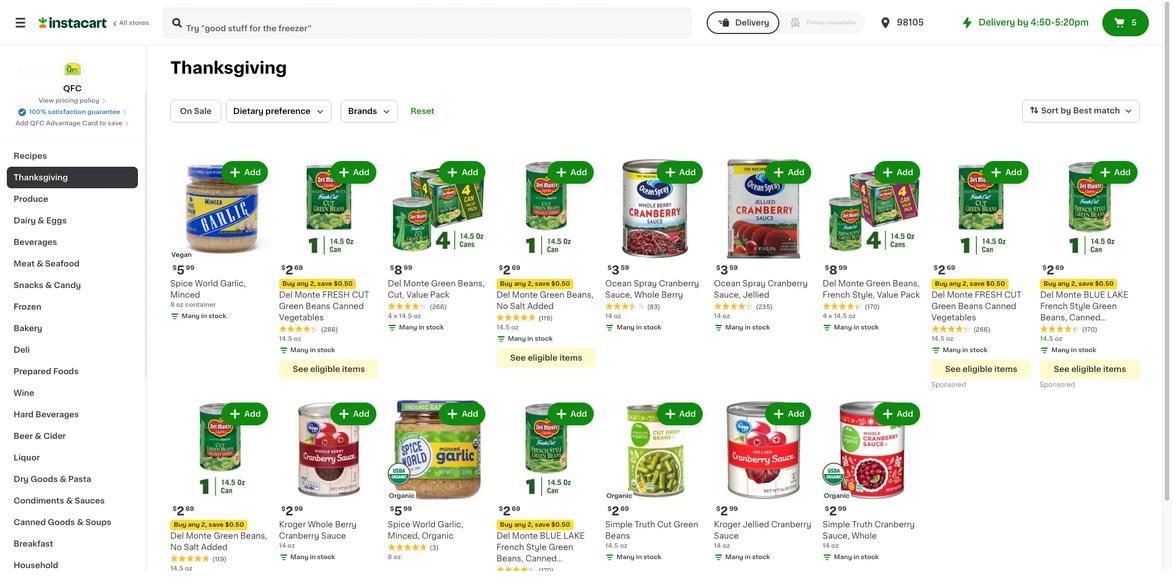 Task type: describe. For each thing, give the bounding box(es) containing it.
candy
[[54, 282, 81, 290]]

shop
[[32, 66, 53, 74]]

snacks & candy link
[[7, 275, 138, 296]]

1 vertical spatial qfc
[[30, 120, 44, 127]]

ocean spray cranberry sauce, jellied
[[714, 280, 808, 299]]

cranberry inside "kroger whole berry cranberry sauce 14 oz"
[[279, 533, 319, 541]]

canned goods & soups link
[[7, 512, 138, 534]]

dry goods & pasta link
[[7, 469, 138, 491]]

5 button
[[1103, 9, 1149, 36]]

simple truth cranberry sauce, whole 14 oz
[[823, 521, 915, 550]]

oz inside "kroger whole berry cranberry sauce 14 oz"
[[288, 543, 295, 550]]

vegan
[[171, 252, 192, 258]]

2 del monte fresh cut green beans canned vegetables from the left
[[932, 291, 1022, 322]]

bakery
[[14, 325, 42, 333]]

add button for simple truth cranberry sauce, whole
[[875, 404, 919, 424]]

14 inside simple truth cranberry sauce, whole 14 oz
[[823, 543, 830, 550]]

& for condiments
[[66, 497, 73, 505]]

guarantee
[[87, 109, 120, 115]]

condiments & sauces
[[14, 497, 105, 505]]

dairy & eggs
[[14, 217, 67, 225]]

value inside del monte green beans, cut, value pack
[[407, 291, 428, 299]]

0 vertical spatial del monte blue lake french style green beans, canned vegetables
[[1040, 291, 1129, 333]]

soups
[[86, 519, 111, 527]]

jellied inside ocean spray cranberry sauce, jellied
[[743, 291, 769, 299]]

jellied inside kroger jellied cranberry sauce 14 oz
[[743, 521, 769, 529]]

add button for del monte blue lake french style green beans, canned vegetables
[[549, 404, 593, 424]]

spray for jellied
[[743, 280, 766, 288]]

instacart logo image
[[39, 16, 107, 30]]

(83)
[[647, 304, 660, 310]]

berry inside "kroger whole berry cranberry sauce 14 oz"
[[335, 521, 357, 529]]

meat
[[14, 260, 35, 268]]

simple truth cut green beans 14.5 oz
[[605, 521, 698, 550]]

wine link
[[7, 383, 138, 404]]

add for kroger jellied cranberry sauce
[[788, 410, 805, 418]]

spice for spice world garlic, minced 8 oz container
[[170, 280, 193, 288]]

beverages link
[[7, 232, 138, 253]]

add for ocean spray cranberry sauce, jellied
[[788, 169, 805, 177]]

99 for simple truth cranberry sauce, whole
[[838, 506, 847, 513]]

hard beverages link
[[7, 404, 138, 426]]

$ 5 99 for spice world garlic, minced
[[173, 264, 195, 276]]

dry goods & pasta
[[14, 476, 91, 484]]

view
[[39, 98, 54, 104]]

2 cut from the left
[[1004, 291, 1022, 299]]

3 for ocean spray cranberry sauce, jellied
[[721, 264, 728, 276]]

meat & seafood link
[[7, 253, 138, 275]]

1 horizontal spatial qfc
[[63, 85, 82, 93]]

garlic, for spice world garlic, minced 8 oz container
[[220, 280, 246, 288]]

1 fresh from the left
[[322, 291, 350, 299]]

14 inside "kroger whole berry cranberry sauce 14 oz"
[[279, 543, 286, 550]]

style,
[[852, 291, 875, 299]]

0 horizontal spatial beans
[[306, 302, 331, 310]]

ocean spray cranberry sauce, whole berry
[[605, 280, 699, 299]]

8 oz
[[388, 555, 401, 561]]

french for x
[[823, 291, 850, 299]]

add qfc advantage card to save
[[15, 120, 123, 127]]

5 inside button
[[1132, 19, 1137, 27]]

$ 2 99 for kroger whole berry cranberry sauce
[[281, 506, 303, 518]]

1 horizontal spatial style
[[1070, 302, 1090, 310]]

foods
[[53, 368, 79, 376]]

view pricing policy
[[39, 98, 99, 104]]

cut,
[[388, 291, 405, 299]]

ocean for ocean spray cranberry sauce, jellied
[[714, 280, 741, 288]]

kroger for kroger whole berry cranberry sauce
[[279, 521, 306, 529]]

service type group
[[707, 11, 865, 34]]

produce link
[[7, 188, 138, 210]]

100% satisfaction guarantee button
[[18, 106, 127, 117]]

deli
[[14, 346, 30, 354]]

brands button
[[341, 100, 398, 123]]

add for simple truth cranberry sauce, whole
[[897, 410, 913, 418]]

99 for del monte green beans, cut, value pack
[[404, 265, 412, 271]]

eggs
[[46, 217, 67, 225]]

spice world garlic, minced 8 oz container
[[170, 280, 246, 308]]

satisfaction
[[48, 109, 86, 115]]

qfc logo image
[[62, 59, 83, 81]]

deli link
[[7, 340, 138, 361]]

produce
[[14, 195, 48, 203]]

beer & cider
[[14, 433, 66, 441]]

add for spice world garlic, minced
[[244, 169, 261, 177]]

1 vertical spatial beverages
[[35, 411, 79, 419]]

sponsored badge image for del monte blue lake french style green beans, canned vegetables
[[1040, 382, 1075, 389]]

1 vertical spatial del monte green beans, no salt added
[[170, 533, 267, 552]]

2 vertical spatial french
[[497, 544, 524, 552]]

buy it again link
[[7, 82, 138, 104]]

simple for simple truth cut green beans
[[605, 521, 633, 529]]

frozen link
[[7, 296, 138, 318]]

dietary preference
[[233, 107, 311, 115]]

ocean for ocean spray cranberry sauce, whole berry
[[605, 280, 632, 288]]

8 down minced,
[[388, 555, 392, 561]]

$ 3 59 for ocean spray cranberry sauce, whole berry
[[608, 264, 629, 276]]

0 horizontal spatial blue
[[540, 533, 562, 541]]

1 vertical spatial (119)
[[212, 557, 227, 563]]

monte inside del monte green beans, cut, value pack
[[403, 280, 429, 288]]

sauce inside kroger jellied cranberry sauce 14 oz
[[714, 533, 739, 541]]

& left soups
[[77, 519, 84, 527]]

4 x 14.5 oz for cut,
[[388, 313, 421, 319]]

x for del monte green beans, cut, value pack
[[394, 313, 397, 319]]

french for oz
[[1040, 302, 1068, 310]]

1 vertical spatial thanksgiving
[[14, 174, 68, 182]]

1 horizontal spatial (266)
[[430, 304, 447, 310]]

beer
[[14, 433, 33, 441]]

breakfast link
[[7, 534, 138, 555]]

$ 5 99 for spice world garlic, minced, organic
[[390, 506, 412, 518]]

minced
[[170, 291, 200, 299]]

kroger whole berry cranberry sauce 14 oz
[[279, 521, 357, 550]]

del inside del monte green beans, french style, value pack
[[823, 280, 836, 288]]

$ 2 99 for simple truth cranberry sauce, whole
[[825, 506, 847, 518]]

add button for kroger jellied cranberry sauce
[[766, 404, 810, 424]]

snacks
[[14, 282, 43, 290]]

& for dairy
[[38, 217, 44, 225]]

0 horizontal spatial added
[[201, 544, 228, 552]]

sauce, for ocean spray cranberry sauce, whole berry
[[605, 291, 632, 299]]

it
[[50, 89, 55, 97]]

brands
[[348, 107, 377, 115]]

household link
[[7, 555, 138, 572]]

thanksgiving link
[[7, 167, 138, 188]]

meat & seafood
[[14, 260, 79, 268]]

0 vertical spatial salt
[[510, 302, 525, 310]]

best match
[[1073, 107, 1120, 115]]

14 oz for ocean spray cranberry sauce, jellied
[[714, 313, 730, 319]]

spice for spice world garlic, minced, organic
[[388, 521, 410, 529]]

shop link
[[7, 59, 138, 82]]

1 vertical spatial lake
[[564, 533, 585, 541]]

sort
[[1041, 107, 1059, 115]]

recipes link
[[7, 145, 138, 167]]

14 inside kroger jellied cranberry sauce 14 oz
[[714, 543, 721, 550]]

& for snacks
[[45, 282, 52, 290]]

sauce inside "kroger whole berry cranberry sauce 14 oz"
[[321, 533, 346, 541]]

1 vertical spatial del monte blue lake french style green beans, canned vegetables
[[497, 533, 585, 572]]

1 horizontal spatial del monte green beans, no salt added
[[497, 291, 593, 310]]

on sale
[[180, 107, 212, 115]]

59 for ocean spray cranberry sauce, whole berry
[[621, 265, 629, 271]]

pack inside del monte green beans, cut, value pack
[[430, 291, 450, 299]]

pasta
[[68, 476, 91, 484]]

liquor link
[[7, 447, 138, 469]]

0 vertical spatial no
[[497, 302, 508, 310]]

14.5 inside the simple truth cut green beans 14.5 oz
[[605, 543, 618, 550]]

dry
[[14, 476, 29, 484]]

organic up the simple truth cut green beans 14.5 oz
[[606, 493, 632, 500]]

del monte green beans, french style, value pack
[[823, 280, 920, 299]]

add for ocean spray cranberry sauce, whole berry
[[679, 169, 696, 177]]

advantage
[[46, 120, 81, 127]]

cider
[[43, 433, 66, 441]]

green inside del monte green beans, cut, value pack
[[431, 280, 456, 288]]

del monte green beans, cut, value pack
[[388, 280, 485, 299]]

2 horizontal spatial (266)
[[974, 327, 991, 333]]

view pricing policy link
[[39, 97, 106, 106]]

goods for canned
[[48, 519, 75, 527]]

delivery by 4:50-5:20pm link
[[961, 16, 1089, 30]]

5 for spice world garlic, minced, organic
[[394, 506, 402, 518]]

add button for spice world garlic, minced
[[223, 162, 267, 183]]

& for beer
[[35, 433, 41, 441]]

2 horizontal spatial beans
[[958, 302, 983, 310]]

99 for del monte green beans, french style, value pack
[[839, 265, 847, 271]]

100% satisfaction guarantee
[[29, 109, 120, 115]]

green inside the simple truth cut green beans 14.5 oz
[[674, 521, 698, 529]]

5:20pm
[[1055, 18, 1089, 27]]

1 vertical spatial no
[[170, 544, 182, 552]]

wine
[[14, 389, 34, 397]]

breakfast
[[14, 540, 53, 548]]

to
[[99, 120, 106, 127]]

oz inside the simple truth cut green beans 14.5 oz
[[620, 543, 627, 550]]

green inside del monte green beans, french style, value pack
[[866, 280, 891, 288]]

8 inside spice world garlic, minced 8 oz container
[[170, 302, 175, 308]]

prepared
[[14, 368, 51, 376]]

whole for ocean
[[634, 291, 659, 299]]

berry inside ocean spray cranberry sauce, whole berry
[[661, 291, 683, 299]]

0 vertical spatial beverages
[[14, 238, 57, 246]]

value inside del monte green beans, french style, value pack
[[877, 291, 899, 299]]

prepared foods link
[[7, 361, 138, 383]]

add for del monte green beans, cut, value pack
[[462, 169, 478, 177]]

add for del monte blue lake french style green beans, canned vegetables
[[571, 410, 587, 418]]

0 vertical spatial (119)
[[539, 315, 553, 322]]

sponsored badge image for del monte fresh cut green beans canned vegetables
[[932, 382, 966, 389]]

container
[[185, 302, 216, 308]]

add qfc advantage card to save link
[[15, 119, 129, 128]]

99 for kroger jellied cranberry sauce
[[729, 506, 738, 513]]

2 fresh from the left
[[975, 291, 1002, 299]]

dairy
[[14, 217, 36, 225]]

bakery link
[[7, 318, 138, 340]]

preference
[[265, 107, 311, 115]]

0 vertical spatial lake
[[1107, 291, 1129, 299]]

liquor
[[14, 454, 40, 462]]

1 horizontal spatial added
[[527, 302, 554, 310]]

recipes
[[14, 152, 47, 160]]

all stores link
[[39, 7, 150, 39]]



Task type: locate. For each thing, give the bounding box(es) containing it.
1 horizontal spatial (119)
[[539, 315, 553, 322]]

spray
[[634, 280, 657, 288], [743, 280, 766, 288]]

1 simple from the left
[[605, 521, 633, 529]]

0 horizontal spatial $ 2 99
[[281, 506, 303, 518]]

0 horizontal spatial by
[[1017, 18, 1029, 27]]

98105
[[897, 18, 924, 27]]

2,
[[310, 281, 316, 287], [528, 281, 533, 287], [963, 281, 968, 287], [1071, 281, 1077, 287], [201, 522, 207, 529], [528, 522, 533, 529]]

$ 3 59 for ocean spray cranberry sauce, jellied
[[716, 264, 738, 276]]

0 horizontal spatial french
[[497, 544, 524, 552]]

spice inside spice world garlic, minced 8 oz container
[[170, 280, 193, 288]]

1 horizontal spatial garlic,
[[438, 521, 463, 529]]

1 horizontal spatial world
[[412, 521, 436, 529]]

x for del monte green beans, french style, value pack
[[829, 313, 832, 319]]

stock
[[209, 313, 226, 319], [426, 324, 444, 331], [644, 324, 661, 331], [861, 324, 879, 331], [752, 324, 770, 331], [535, 336, 553, 342], [317, 347, 335, 353], [970, 347, 988, 353], [1079, 347, 1096, 353], [644, 555, 661, 561], [861, 555, 879, 561], [317, 555, 335, 561], [752, 555, 770, 561]]

add for del monte green beans, french style, value pack
[[897, 169, 913, 177]]

1 3 from the left
[[612, 264, 620, 276]]

dietary preference button
[[226, 100, 332, 123]]

add for spice world garlic, minced, organic
[[462, 410, 478, 418]]

oz inside kroger jellied cranberry sauce 14 oz
[[723, 543, 730, 550]]

goods for dry
[[30, 476, 58, 484]]

world up minced,
[[412, 521, 436, 529]]

99 down item badge icon
[[838, 506, 847, 513]]

match
[[1094, 107, 1120, 115]]

(119)
[[539, 315, 553, 322], [212, 557, 227, 563]]

ocean inside ocean spray cranberry sauce, whole berry
[[605, 280, 632, 288]]

0 vertical spatial by
[[1017, 18, 1029, 27]]

None search field
[[162, 7, 692, 39]]

2 ocean from the left
[[714, 280, 741, 288]]

eligible
[[528, 354, 558, 362], [310, 365, 340, 373], [963, 365, 993, 373], [1072, 365, 1101, 373]]

1 horizontal spatial $ 2 99
[[716, 506, 738, 518]]

goods down condiments & sauces
[[48, 519, 75, 527]]

add button for del monte green beans, cut, value pack
[[440, 162, 484, 183]]

99 up "kroger whole berry cranberry sauce 14 oz"
[[294, 506, 303, 513]]

by right sort
[[1061, 107, 1071, 115]]

value right "style,"
[[877, 291, 899, 299]]

2 kroger from the left
[[714, 521, 741, 529]]

1 horizontal spatial sauce,
[[714, 291, 741, 299]]

1 horizontal spatial 3
[[721, 264, 728, 276]]

1 horizontal spatial $ 8 99
[[825, 264, 847, 276]]

2 value from the left
[[877, 291, 899, 299]]

1 horizontal spatial beans
[[605, 533, 630, 541]]

1 4 from the left
[[388, 313, 392, 319]]

2 horizontal spatial $ 2 99
[[825, 506, 847, 518]]

14 oz for ocean spray cranberry sauce, whole berry
[[605, 313, 621, 319]]

$ 5 99
[[173, 264, 195, 276], [390, 506, 412, 518]]

add button for spice world garlic, minced, organic
[[440, 404, 484, 424]]

2 simple from the left
[[823, 521, 850, 529]]

reset
[[411, 107, 435, 115]]

8 up del monte green beans, french style, value pack
[[829, 264, 838, 276]]

sauce, inside ocean spray cranberry sauce, jellied
[[714, 291, 741, 299]]

99 up minced,
[[403, 506, 412, 513]]

ocean inside ocean spray cranberry sauce, jellied
[[714, 280, 741, 288]]

salt
[[510, 302, 525, 310], [184, 544, 199, 552]]

$ 5 99 up minced,
[[390, 506, 412, 518]]

cranberry for kroger jellied cranberry sauce 14 oz
[[771, 521, 811, 529]]

1 $ 8 99 from the left
[[390, 264, 412, 276]]

4 x 14.5 oz down "cut,"
[[388, 313, 421, 319]]

2 14 oz from the left
[[714, 313, 730, 319]]

sauce,
[[605, 291, 632, 299], [714, 291, 741, 299], [823, 533, 850, 541]]

1 horizontal spatial delivery
[[979, 18, 1015, 27]]

2 jellied from the top
[[743, 521, 769, 529]]

by inside best match sort by field
[[1061, 107, 1071, 115]]

0 horizontal spatial kroger
[[279, 521, 306, 529]]

buy it again
[[32, 89, 80, 97]]

value right "cut,"
[[407, 291, 428, 299]]

spray for whole
[[634, 280, 657, 288]]

0 vertical spatial $ 5 99
[[173, 264, 195, 276]]

green
[[431, 280, 456, 288], [866, 280, 891, 288], [540, 291, 565, 299], [279, 302, 304, 310], [932, 302, 956, 310], [1092, 302, 1117, 310], [674, 521, 698, 529], [214, 533, 238, 541], [549, 544, 573, 552]]

1 $ 2 99 from the left
[[825, 506, 847, 518]]

& right beer
[[35, 433, 41, 441]]

0 vertical spatial french
[[823, 291, 850, 299]]

add for del monte green beans, no salt added
[[244, 410, 261, 418]]

best
[[1073, 107, 1092, 115]]

truth inside simple truth cranberry sauce, whole 14 oz
[[852, 521, 873, 529]]

0 horizontal spatial qfc
[[30, 120, 44, 127]]

& left candy
[[45, 282, 52, 290]]

qfc up view pricing policy link
[[63, 85, 82, 93]]

0 vertical spatial del monte green beans, no salt added
[[497, 291, 593, 310]]

condiments
[[14, 497, 64, 505]]

spray inside ocean spray cranberry sauce, whole berry
[[634, 280, 657, 288]]

beans, inside del monte green beans, cut, value pack
[[458, 280, 485, 288]]

all stores
[[119, 20, 149, 26]]

1 vertical spatial jellied
[[743, 521, 769, 529]]

1 horizontal spatial blue
[[1084, 291, 1105, 299]]

whole inside "kroger whole berry cranberry sauce 14 oz"
[[308, 521, 333, 529]]

1 vertical spatial world
[[412, 521, 436, 529]]

organic down item badge image
[[389, 493, 415, 500]]

thanksgiving
[[170, 60, 287, 76], [14, 174, 68, 182]]

spice inside the spice world garlic, minced, organic
[[388, 521, 410, 529]]

0 horizontal spatial pack
[[430, 291, 450, 299]]

0 vertical spatial world
[[195, 280, 218, 288]]

2 4 from the left
[[823, 313, 827, 319]]

dairy & eggs link
[[7, 210, 138, 232]]

x down "cut,"
[[394, 313, 397, 319]]

0 vertical spatial blue
[[1084, 291, 1105, 299]]

(3)
[[430, 546, 439, 552]]

sauces
[[75, 497, 105, 505]]

reset button
[[407, 100, 438, 123]]

sauce, inside ocean spray cranberry sauce, whole berry
[[605, 291, 632, 299]]

garlic, inside the spice world garlic, minced, organic
[[438, 521, 463, 529]]

1 vertical spatial added
[[201, 544, 228, 552]]

0 horizontal spatial no
[[170, 544, 182, 552]]

& left pasta
[[60, 476, 66, 484]]

(170) for 8
[[865, 304, 880, 310]]

1 jellied from the top
[[743, 291, 769, 299]]

0 horizontal spatial 14 oz
[[605, 313, 621, 319]]

by left the 4:50-
[[1017, 18, 1029, 27]]

simple inside simple truth cranberry sauce, whole 14 oz
[[823, 521, 850, 529]]

&
[[38, 217, 44, 225], [37, 260, 43, 268], [45, 282, 52, 290], [35, 433, 41, 441], [60, 476, 66, 484], [66, 497, 73, 505], [77, 519, 84, 527]]

1 horizontal spatial lake
[[1107, 291, 1129, 299]]

0 horizontal spatial style
[[526, 544, 547, 552]]

69
[[294, 265, 303, 271], [512, 265, 520, 271], [947, 265, 955, 271], [1056, 265, 1064, 271], [186, 506, 194, 513], [621, 506, 629, 513], [512, 506, 520, 513]]

world inside spice world garlic, minced 8 oz container
[[195, 280, 218, 288]]

1 horizontal spatial sponsored badge image
[[1040, 382, 1075, 389]]

del monte blue lake french style green beans, canned vegetables
[[1040, 291, 1129, 333], [497, 533, 585, 572]]

by
[[1017, 18, 1029, 27], [1061, 107, 1071, 115]]

4 x 14.5 oz for french
[[823, 313, 856, 319]]

$ 2 99 for kroger jellied cranberry sauce
[[716, 506, 738, 518]]

1 horizontal spatial value
[[877, 291, 899, 299]]

truth inside the simple truth cut green beans 14.5 oz
[[635, 521, 655, 529]]

beans
[[306, 302, 331, 310], [958, 302, 983, 310], [605, 533, 630, 541]]

59 up ocean spray cranberry sauce, jellied
[[730, 265, 738, 271]]

1 vertical spatial berry
[[335, 521, 357, 529]]

$ 2 99 down item badge icon
[[825, 506, 847, 518]]

0 horizontal spatial simple
[[605, 521, 633, 529]]

99 up del monte green beans, french style, value pack
[[839, 265, 847, 271]]

many in stock
[[182, 313, 226, 319], [399, 324, 444, 331], [617, 324, 661, 331], [834, 324, 879, 331], [725, 324, 770, 331], [508, 336, 553, 342], [290, 347, 335, 353], [943, 347, 988, 353], [1052, 347, 1096, 353], [617, 555, 661, 561], [834, 555, 879, 561], [290, 555, 335, 561], [725, 555, 770, 561]]

1 sauce from the left
[[321, 533, 346, 541]]

2 pack from the left
[[901, 291, 920, 299]]

thanksgiving up produce
[[14, 174, 68, 182]]

3 up ocean spray cranberry sauce, whole berry
[[612, 264, 620, 276]]

seafood
[[45, 260, 79, 268]]

add button for ocean spray cranberry sauce, jellied
[[766, 162, 810, 183]]

1 horizontal spatial 59
[[730, 265, 738, 271]]

0 horizontal spatial salt
[[184, 544, 199, 552]]

99 up kroger jellied cranberry sauce 14 oz
[[729, 506, 738, 513]]

world for minced
[[195, 280, 218, 288]]

whole
[[634, 291, 659, 299], [308, 521, 333, 529], [852, 533, 877, 541]]

1 horizontal spatial (170)
[[1082, 327, 1097, 333]]

spray up (83) in the bottom of the page
[[634, 280, 657, 288]]

kroger for kroger jellied cranberry sauce
[[714, 521, 741, 529]]

4 down "cut,"
[[388, 313, 392, 319]]

0 vertical spatial style
[[1070, 302, 1090, 310]]

product group
[[170, 159, 270, 323], [279, 159, 379, 379], [388, 159, 487, 335], [497, 159, 596, 368], [605, 159, 705, 335], [714, 159, 814, 335], [823, 159, 922, 335], [932, 159, 1031, 391], [1040, 159, 1140, 391], [170, 401, 270, 572], [279, 401, 379, 565], [388, 401, 487, 563], [497, 401, 596, 572], [605, 401, 705, 565], [714, 401, 814, 565], [823, 401, 922, 565]]

2 sauce from the left
[[714, 533, 739, 541]]

0 horizontal spatial del monte blue lake french style green beans, canned vegetables
[[497, 533, 585, 572]]

vegetables
[[279, 314, 324, 322], [932, 314, 976, 322], [1040, 325, 1085, 333], [497, 567, 541, 572]]

1 ocean from the left
[[605, 280, 632, 288]]

x down del monte green beans, french style, value pack
[[829, 313, 832, 319]]

3 $ 2 99 from the left
[[716, 506, 738, 518]]

kroger inside kroger jellied cranberry sauce 14 oz
[[714, 521, 741, 529]]

99
[[186, 265, 195, 271], [404, 265, 412, 271], [839, 265, 847, 271], [403, 506, 412, 513], [838, 506, 847, 513], [294, 506, 303, 513], [729, 506, 738, 513]]

14.5
[[399, 313, 412, 319], [834, 313, 847, 319], [497, 324, 510, 331], [279, 336, 292, 342], [932, 336, 945, 342], [1040, 336, 1053, 342], [605, 543, 618, 550]]

0 horizontal spatial del monte fresh cut green beans canned vegetables
[[279, 291, 369, 322]]

0 horizontal spatial $ 5 99
[[173, 264, 195, 276]]

truth for cut
[[635, 521, 655, 529]]

world inside the spice world garlic, minced, organic
[[412, 521, 436, 529]]

add button for del monte green beans, french style, value pack
[[875, 162, 919, 183]]

(170) for buy any 2, save $0.50
[[1082, 327, 1097, 333]]

$ 8 99 for del monte green beans, french style, value pack
[[825, 264, 847, 276]]

add button for simple truth cut green beans
[[658, 404, 702, 424]]

spray up (235)
[[743, 280, 766, 288]]

delivery by 4:50-5:20pm
[[979, 18, 1089, 27]]

Search field
[[164, 8, 691, 37]]

sauce
[[321, 533, 346, 541], [714, 533, 739, 541]]

delivery inside button
[[735, 19, 769, 27]]

1 pack from the left
[[430, 291, 450, 299]]

add
[[15, 120, 28, 127], [244, 169, 261, 177], [353, 169, 370, 177], [462, 169, 478, 177], [571, 169, 587, 177], [679, 169, 696, 177], [788, 169, 805, 177], [897, 169, 913, 177], [1006, 169, 1022, 177], [1114, 169, 1131, 177], [244, 410, 261, 418], [353, 410, 370, 418], [462, 410, 478, 418], [571, 410, 587, 418], [679, 410, 696, 418], [788, 410, 805, 418], [897, 410, 913, 418]]

2 $ 8 99 from the left
[[825, 264, 847, 276]]

again
[[57, 89, 80, 97]]

kroger inside "kroger whole berry cranberry sauce 14 oz"
[[279, 521, 306, 529]]

item badge image
[[388, 463, 411, 486]]

1 vertical spatial garlic,
[[438, 521, 463, 529]]

dietary
[[233, 107, 264, 115]]

fresh
[[322, 291, 350, 299], [975, 291, 1002, 299]]

4
[[388, 313, 392, 319], [823, 313, 827, 319]]

simple inside the simple truth cut green beans 14.5 oz
[[605, 521, 633, 529]]

1 vertical spatial style
[[526, 544, 547, 552]]

2 $ 2 99 from the left
[[281, 506, 303, 518]]

3 for ocean spray cranberry sauce, whole berry
[[612, 264, 620, 276]]

1 vertical spatial (170)
[[1082, 327, 1097, 333]]

$ 2 99 up "kroger whole berry cranberry sauce 14 oz"
[[281, 506, 303, 518]]

2 x from the left
[[829, 313, 832, 319]]

& left sauces
[[66, 497, 73, 505]]

cranberry inside ocean spray cranberry sauce, jellied
[[768, 280, 808, 288]]

1 kroger from the left
[[279, 521, 306, 529]]

delivery for delivery
[[735, 19, 769, 27]]

4 x 14.5 oz down "style,"
[[823, 313, 856, 319]]

spray inside ocean spray cranberry sauce, jellied
[[743, 280, 766, 288]]

add button for kroger whole berry cranberry sauce
[[331, 404, 375, 424]]

$ 8 99 up del monte green beans, french style, value pack
[[825, 264, 847, 276]]

monte inside del monte green beans, french style, value pack
[[838, 280, 864, 288]]

add for kroger whole berry cranberry sauce
[[353, 410, 370, 418]]

whole for simple
[[852, 533, 877, 541]]

0 vertical spatial goods
[[30, 476, 58, 484]]

cranberry inside simple truth cranberry sauce, whole 14 oz
[[875, 521, 915, 529]]

1 horizontal spatial thanksgiving
[[170, 60, 287, 76]]

beans, inside del monte green beans, french style, value pack
[[893, 280, 920, 288]]

1 horizontal spatial kroger
[[714, 521, 741, 529]]

1 horizontal spatial ocean
[[714, 280, 741, 288]]

0 vertical spatial added
[[527, 302, 554, 310]]

$ 8 99 for del monte green beans, cut, value pack
[[390, 264, 412, 276]]

whole inside simple truth cranberry sauce, whole 14 oz
[[852, 533, 877, 541]]

by inside delivery by 4:50-5:20pm link
[[1017, 18, 1029, 27]]

0 horizontal spatial 4 x 14.5 oz
[[388, 313, 421, 319]]

add button
[[223, 162, 267, 183], [331, 162, 375, 183], [440, 162, 484, 183], [549, 162, 593, 183], [658, 162, 702, 183], [766, 162, 810, 183], [875, 162, 919, 183], [984, 162, 1028, 183], [1093, 162, 1137, 183], [223, 404, 267, 424], [331, 404, 375, 424], [440, 404, 484, 424], [549, 404, 593, 424], [658, 404, 702, 424], [766, 404, 810, 424], [875, 404, 919, 424]]

0 horizontal spatial 3
[[612, 264, 620, 276]]

14
[[605, 313, 612, 319], [714, 313, 721, 319], [823, 543, 830, 550], [279, 543, 286, 550], [714, 543, 721, 550]]

1 horizontal spatial 14 oz
[[714, 313, 730, 319]]

spice
[[170, 280, 193, 288], [388, 521, 410, 529]]

8 down minced
[[170, 302, 175, 308]]

prepared foods
[[14, 368, 79, 376]]

delivery
[[979, 18, 1015, 27], [735, 19, 769, 27]]

pack right "style,"
[[901, 291, 920, 299]]

organic down item badge icon
[[824, 493, 850, 500]]

add button for del monte green beans, no salt added
[[223, 404, 267, 424]]

spice up minced
[[170, 280, 193, 288]]

condiments & sauces link
[[7, 491, 138, 512]]

cranberry inside ocean spray cranberry sauce, whole berry
[[659, 280, 699, 288]]

0 vertical spatial garlic,
[[220, 280, 246, 288]]

1 vertical spatial spice
[[388, 521, 410, 529]]

pack inside del monte green beans, french style, value pack
[[901, 291, 920, 299]]

2 59 from the left
[[730, 265, 738, 271]]

5 for spice world garlic, minced
[[177, 264, 185, 276]]

99 down the vegan
[[186, 265, 195, 271]]

& left eggs
[[38, 217, 44, 225]]

buy any 2, save $0.50
[[282, 281, 353, 287], [500, 281, 570, 287], [935, 281, 1005, 287], [1044, 281, 1114, 287], [174, 522, 244, 529], [500, 522, 570, 529]]

beverages down dairy & eggs
[[14, 238, 57, 246]]

sauce, inside simple truth cranberry sauce, whole 14 oz
[[823, 533, 850, 541]]

kroger jellied cranberry sauce 14 oz
[[714, 521, 811, 550]]

0 horizontal spatial delivery
[[735, 19, 769, 27]]

1 horizontal spatial french
[[823, 291, 850, 299]]

world up container
[[195, 280, 218, 288]]

1 horizontal spatial x
[[829, 313, 832, 319]]

1 del monte fresh cut green beans canned vegetables from the left
[[279, 291, 369, 322]]

oz inside simple truth cranberry sauce, whole 14 oz
[[831, 543, 839, 550]]

1 $ 3 59 from the left
[[608, 264, 629, 276]]

0 horizontal spatial 59
[[621, 265, 629, 271]]

beer & cider link
[[7, 426, 138, 447]]

delivery for delivery by 4:50-5:20pm
[[979, 18, 1015, 27]]

all
[[119, 20, 127, 26]]

1 horizontal spatial $ 3 59
[[716, 264, 738, 276]]

14 oz down ocean spray cranberry sauce, whole berry
[[605, 313, 621, 319]]

sort by
[[1041, 107, 1071, 115]]

organic up (3)
[[422, 533, 454, 541]]

2 horizontal spatial french
[[1040, 302, 1068, 310]]

0 horizontal spatial value
[[407, 291, 428, 299]]

0 horizontal spatial truth
[[635, 521, 655, 529]]

beans inside the simple truth cut green beans 14.5 oz
[[605, 533, 630, 541]]

delivery button
[[707, 11, 780, 34]]

pack right "cut,"
[[430, 291, 450, 299]]

garlic, inside spice world garlic, minced 8 oz container
[[220, 280, 246, 288]]

value
[[407, 291, 428, 299], [877, 291, 899, 299]]

sponsored badge image
[[932, 382, 966, 389], [1040, 382, 1075, 389]]

2 4 x 14.5 oz from the left
[[823, 313, 856, 319]]

hard beverages
[[14, 411, 79, 419]]

lists link
[[7, 104, 138, 127]]

cut
[[352, 291, 369, 299], [1004, 291, 1022, 299]]

2 vertical spatial whole
[[852, 533, 877, 541]]

1 spray from the left
[[634, 280, 657, 288]]

1 horizontal spatial 4
[[823, 313, 827, 319]]

hard
[[14, 411, 34, 419]]

1 4 x 14.5 oz from the left
[[388, 313, 421, 319]]

organic inside the spice world garlic, minced, organic
[[422, 533, 454, 541]]

1 vertical spatial $ 5 99
[[390, 506, 412, 518]]

sauce, for ocean spray cranberry sauce, jellied
[[714, 291, 741, 299]]

beans,
[[458, 280, 485, 288], [893, 280, 920, 288], [567, 291, 593, 299], [1040, 314, 1067, 322], [240, 533, 267, 541], [497, 555, 524, 563]]

goods up condiments on the left of the page
[[30, 476, 58, 484]]

blue
[[1084, 291, 1105, 299], [540, 533, 562, 541]]

simple for simple truth cranberry sauce, whole
[[823, 521, 850, 529]]

1 vertical spatial by
[[1061, 107, 1071, 115]]

2 truth from the left
[[852, 521, 873, 529]]

del monte green beans, no salt added
[[497, 291, 593, 310], [170, 533, 267, 552]]

thanksgiving up dietary
[[170, 60, 287, 76]]

oz inside spice world garlic, minced 8 oz container
[[176, 302, 184, 308]]

add for simple truth cut green beans
[[679, 410, 696, 418]]

$ 2 99 up kroger jellied cranberry sauce 14 oz
[[716, 506, 738, 518]]

2 horizontal spatial 5
[[1132, 19, 1137, 27]]

1 horizontal spatial pack
[[901, 291, 920, 299]]

2 horizontal spatial whole
[[852, 533, 877, 541]]

2 $ 3 59 from the left
[[716, 264, 738, 276]]

& for meat
[[37, 260, 43, 268]]

1 truth from the left
[[635, 521, 655, 529]]

4 for del monte green beans, french style, value pack
[[823, 313, 827, 319]]

99 for spice world garlic, minced, organic
[[403, 506, 412, 513]]

0 horizontal spatial sauce
[[321, 533, 346, 541]]

cranberry inside kroger jellied cranberry sauce 14 oz
[[771, 521, 811, 529]]

99 for spice world garlic, minced
[[186, 265, 195, 271]]

59 up ocean spray cranberry sauce, whole berry
[[621, 265, 629, 271]]

simple left cut
[[605, 521, 633, 529]]

1 horizontal spatial salt
[[510, 302, 525, 310]]

0 horizontal spatial 4
[[388, 313, 392, 319]]

2 spray from the left
[[743, 280, 766, 288]]

simple down item badge icon
[[823, 521, 850, 529]]

1 horizontal spatial no
[[497, 302, 508, 310]]

in
[[201, 313, 207, 319], [419, 324, 424, 331], [636, 324, 642, 331], [854, 324, 859, 331], [745, 324, 751, 331], [527, 336, 533, 342], [310, 347, 316, 353], [962, 347, 968, 353], [1071, 347, 1077, 353], [636, 555, 642, 561], [854, 555, 859, 561], [310, 555, 316, 561], [745, 555, 751, 561]]

0 vertical spatial qfc
[[63, 85, 82, 93]]

sauce, for simple truth cranberry sauce, whole 14 oz
[[823, 533, 850, 541]]

& right meat
[[37, 260, 43, 268]]

item badge image
[[823, 463, 846, 486]]

add button for ocean spray cranberry sauce, whole berry
[[658, 162, 702, 183]]

cranberry for ocean spray cranberry sauce, whole berry
[[659, 280, 699, 288]]

qfc link
[[62, 59, 83, 94]]

many
[[182, 313, 200, 319], [399, 324, 417, 331], [617, 324, 635, 331], [834, 324, 852, 331], [725, 324, 743, 331], [508, 336, 526, 342], [290, 347, 308, 353], [943, 347, 961, 353], [1052, 347, 1070, 353], [617, 555, 635, 561], [834, 555, 852, 561], [290, 555, 308, 561], [725, 555, 743, 561]]

1 59 from the left
[[621, 265, 629, 271]]

8 up "cut,"
[[394, 264, 403, 276]]

qfc down lists
[[30, 120, 44, 127]]

french inside del monte green beans, french style, value pack
[[823, 291, 850, 299]]

0 horizontal spatial lake
[[564, 533, 585, 541]]

$ 8 99 up "cut,"
[[390, 264, 412, 276]]

99 up "cut,"
[[404, 265, 412, 271]]

cranberry for ocean spray cranberry sauce, jellied
[[768, 280, 808, 288]]

by for sort
[[1061, 107, 1071, 115]]

minced,
[[388, 533, 420, 541]]

world for minced,
[[412, 521, 436, 529]]

1 value from the left
[[407, 291, 428, 299]]

spice up minced,
[[388, 521, 410, 529]]

& inside 'link'
[[37, 260, 43, 268]]

99 for kroger whole berry cranberry sauce
[[294, 506, 303, 513]]

2 3 from the left
[[721, 264, 728, 276]]

1 cut from the left
[[352, 291, 369, 299]]

$ 3 59 up ocean spray cranberry sauce, jellied
[[716, 264, 738, 276]]

2 sponsored badge image from the left
[[1040, 382, 1075, 389]]

beverages up cider
[[35, 411, 79, 419]]

0 horizontal spatial (266)
[[321, 327, 338, 333]]

x
[[394, 313, 397, 319], [829, 313, 832, 319]]

0 vertical spatial thanksgiving
[[170, 60, 287, 76]]

1 horizontal spatial del monte blue lake french style green beans, canned vegetables
[[1040, 291, 1129, 333]]

0 vertical spatial whole
[[634, 291, 659, 299]]

1 14 oz from the left
[[605, 313, 621, 319]]

Best match Sort by field
[[1023, 100, 1140, 123]]

1 x from the left
[[394, 313, 397, 319]]

59 for ocean spray cranberry sauce, jellied
[[730, 265, 738, 271]]

cut
[[657, 521, 672, 529]]

4 for del monte green beans, cut, value pack
[[388, 313, 392, 319]]

14 oz down ocean spray cranberry sauce, jellied
[[714, 313, 730, 319]]

truth for cranberry
[[852, 521, 873, 529]]

1 horizontal spatial 5
[[394, 506, 402, 518]]

100%
[[29, 109, 46, 115]]

1 sponsored badge image from the left
[[932, 382, 966, 389]]

beverages
[[14, 238, 57, 246], [35, 411, 79, 419]]

cranberry for simple truth cranberry sauce, whole 14 oz
[[875, 521, 915, 529]]

1 vertical spatial blue
[[540, 533, 562, 541]]

1 horizontal spatial by
[[1061, 107, 1071, 115]]

garlic, for spice world garlic, minced, organic
[[438, 521, 463, 529]]

french
[[823, 291, 850, 299], [1040, 302, 1068, 310], [497, 544, 524, 552]]

3 up ocean spray cranberry sauce, jellied
[[721, 264, 728, 276]]

$ 3 59 up ocean spray cranberry sauce, whole berry
[[608, 264, 629, 276]]

(266)
[[430, 304, 447, 310], [321, 327, 338, 333], [974, 327, 991, 333]]

whole inside ocean spray cranberry sauce, whole berry
[[634, 291, 659, 299]]

1 horizontal spatial berry
[[661, 291, 683, 299]]

1 horizontal spatial sauce
[[714, 533, 739, 541]]

3
[[612, 264, 620, 276], [721, 264, 728, 276]]

0 horizontal spatial thanksgiving
[[14, 174, 68, 182]]

by for delivery
[[1017, 18, 1029, 27]]

0 horizontal spatial (170)
[[865, 304, 880, 310]]

del inside del monte green beans, cut, value pack
[[388, 280, 401, 288]]

1 horizontal spatial del monte fresh cut green beans canned vegetables
[[932, 291, 1022, 322]]

4 down del monte green beans, french style, value pack
[[823, 313, 827, 319]]

0 horizontal spatial 5
[[177, 264, 185, 276]]

$ 5 99 down the vegan
[[173, 264, 195, 276]]

any
[[297, 281, 309, 287], [514, 281, 526, 287], [949, 281, 961, 287], [1058, 281, 1070, 287], [188, 522, 200, 529], [514, 522, 526, 529]]



Task type: vqa. For each thing, say whether or not it's contained in the screenshot.
59
yes



